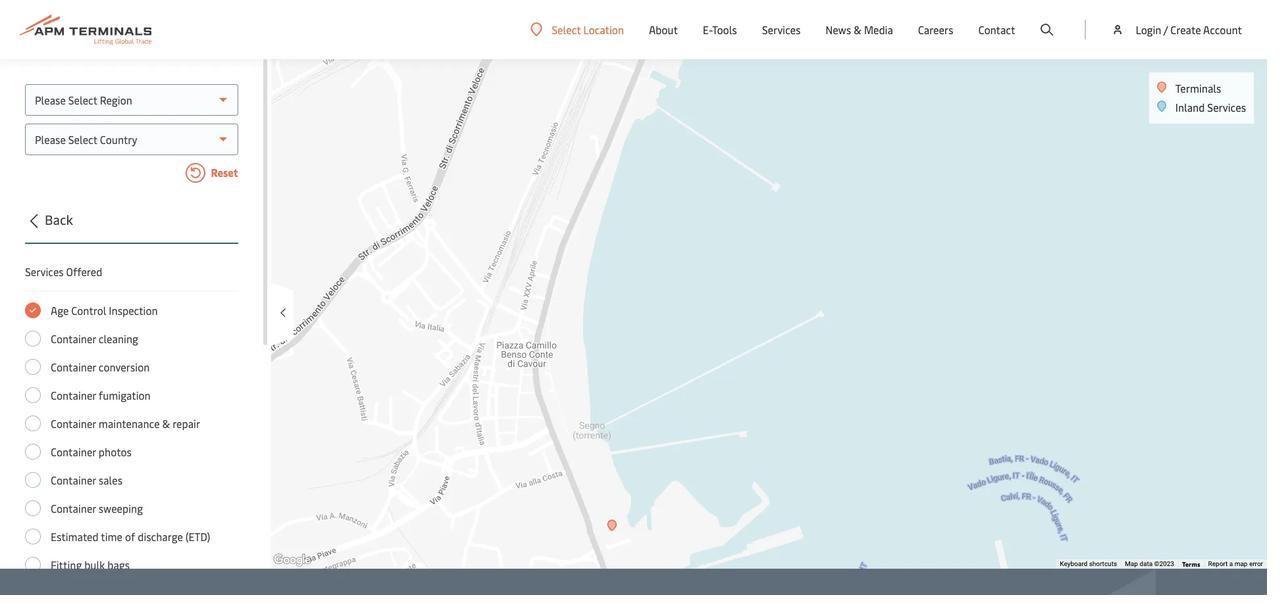 Task type: describe. For each thing, give the bounding box(es) containing it.
estimated time of discharge (etd)
[[51, 530, 210, 545]]

terms
[[1183, 560, 1201, 570]]

discharge
[[138, 530, 183, 545]]

0 horizontal spatial &
[[162, 417, 170, 431]]

e-tools button
[[703, 0, 737, 59]]

careers
[[919, 22, 954, 37]]

Fitting bulk bags radio
[[25, 558, 41, 574]]

map region
[[162, 0, 1268, 596]]

repair
[[173, 417, 200, 431]]

services offered
[[25, 265, 102, 279]]

terms link
[[1183, 560, 1201, 570]]

container for container maintenance & repair
[[51, 417, 96, 431]]

container for container sales
[[51, 473, 96, 488]]

container maintenance & repair
[[51, 417, 200, 431]]

select
[[552, 22, 581, 37]]

container for container sweeping
[[51, 502, 96, 516]]

maintenance
[[99, 417, 160, 431]]

news & media button
[[826, 0, 894, 59]]

report
[[1209, 561, 1228, 568]]

Estimated time of discharge (ETD) radio
[[25, 529, 41, 545]]

contact button
[[979, 0, 1016, 59]]

/
[[1164, 22, 1168, 37]]

of
[[125, 530, 135, 545]]

bags
[[108, 558, 130, 573]]

cleaning
[[99, 332, 138, 346]]

fitting
[[51, 558, 82, 573]]

container for container cleaning
[[51, 332, 96, 346]]

container photos
[[51, 445, 132, 460]]

inspection
[[109, 304, 158, 318]]

sales
[[99, 473, 122, 488]]

select location button
[[531, 22, 624, 37]]

e-tools
[[703, 22, 737, 37]]

report a map error
[[1209, 561, 1264, 568]]

tools
[[713, 22, 737, 37]]

news
[[826, 22, 852, 37]]

error
[[1250, 561, 1264, 568]]

create
[[1171, 22, 1202, 37]]

Container cleaning radio
[[25, 331, 41, 347]]

container conversion
[[51, 360, 150, 375]]

container for container fumigation
[[51, 389, 96, 403]]

a
[[1230, 561, 1234, 568]]

report a map error link
[[1209, 561, 1264, 568]]

2 horizontal spatial services
[[1208, 100, 1247, 115]]

sweeping
[[99, 502, 143, 516]]

back button
[[21, 210, 238, 244]]

Container fumigation radio
[[25, 388, 41, 404]]

offered
[[66, 265, 102, 279]]

terminals
[[1176, 81, 1222, 95]]

photos
[[99, 445, 132, 460]]

login
[[1136, 22, 1162, 37]]

conversion
[[99, 360, 150, 375]]

Container sweeping radio
[[25, 501, 41, 517]]

map
[[1235, 561, 1248, 568]]



Task type: locate. For each thing, give the bounding box(es) containing it.
keyboard shortcuts button
[[1060, 560, 1118, 570]]

inland services
[[1176, 100, 1247, 115]]

time
[[101, 530, 123, 545]]

contact
[[979, 22, 1016, 37]]

services
[[762, 22, 801, 37], [1208, 100, 1247, 115], [25, 265, 64, 279]]

careers button
[[919, 0, 954, 59]]

location
[[584, 22, 624, 37]]

& left the repair
[[162, 417, 170, 431]]

fumigation
[[99, 389, 151, 403]]

container down container cleaning
[[51, 360, 96, 375]]

1 vertical spatial services
[[1208, 100, 1247, 115]]

inland
[[1176, 100, 1205, 115]]

data
[[1140, 561, 1153, 568]]

2 vertical spatial services
[[25, 265, 64, 279]]

services down terminals
[[1208, 100, 1247, 115]]

about
[[649, 22, 678, 37]]

1 vertical spatial &
[[162, 417, 170, 431]]

bulk
[[84, 558, 105, 573]]

reset button
[[25, 163, 238, 186]]

select location
[[552, 22, 624, 37]]

1 horizontal spatial &
[[854, 22, 862, 37]]

(etd)
[[186, 530, 210, 545]]

services for services
[[762, 22, 801, 37]]

container down container photos
[[51, 473, 96, 488]]

Container maintenance & repair radio
[[25, 416, 41, 432]]

container cleaning
[[51, 332, 138, 346]]

& inside popup button
[[854, 22, 862, 37]]

container up estimated
[[51, 502, 96, 516]]

Container conversion radio
[[25, 360, 41, 375]]

2 container from the top
[[51, 360, 96, 375]]

about button
[[649, 0, 678, 59]]

container down container conversion
[[51, 389, 96, 403]]

1 container from the top
[[51, 332, 96, 346]]

services right tools
[[762, 22, 801, 37]]

container for container photos
[[51, 445, 96, 460]]

e-
[[703, 22, 713, 37]]

media
[[864, 22, 894, 37]]

&
[[854, 22, 862, 37], [162, 417, 170, 431]]

login / create account
[[1136, 22, 1243, 37]]

container for container conversion
[[51, 360, 96, 375]]

container up container photos
[[51, 417, 96, 431]]

map
[[1125, 561, 1138, 568]]

container
[[51, 332, 96, 346], [51, 360, 96, 375], [51, 389, 96, 403], [51, 417, 96, 431], [51, 445, 96, 460], [51, 473, 96, 488], [51, 502, 96, 516]]

keyboard shortcuts
[[1060, 561, 1118, 568]]

control
[[71, 304, 106, 318]]

keyboard
[[1060, 561, 1088, 568]]

services for services offered
[[25, 265, 64, 279]]

Container photos radio
[[25, 445, 41, 460]]

fitting bulk bags
[[51, 558, 130, 573]]

google image
[[271, 553, 314, 570]]

1 horizontal spatial services
[[762, 22, 801, 37]]

4 container from the top
[[51, 417, 96, 431]]

estimated
[[51, 530, 99, 545]]

reset
[[209, 165, 238, 180]]

Container sales radio
[[25, 473, 41, 489]]

Age Control Inspection radio
[[25, 303, 41, 319]]

container up container sales
[[51, 445, 96, 460]]

login / create account link
[[1112, 0, 1243, 59]]

container down the age
[[51, 332, 96, 346]]

6 container from the top
[[51, 473, 96, 488]]

container sales
[[51, 473, 122, 488]]

3 container from the top
[[51, 389, 96, 403]]

services button
[[762, 0, 801, 59]]

back
[[45, 211, 73, 229]]

container sweeping
[[51, 502, 143, 516]]

map data ©2023
[[1125, 561, 1175, 568]]

age control inspection
[[51, 304, 158, 318]]

0 horizontal spatial services
[[25, 265, 64, 279]]

account
[[1204, 22, 1243, 37]]

container fumigation
[[51, 389, 151, 403]]

0 vertical spatial services
[[762, 22, 801, 37]]

©2023
[[1155, 561, 1175, 568]]

7 container from the top
[[51, 502, 96, 516]]

age
[[51, 304, 69, 318]]

services left offered
[[25, 265, 64, 279]]

5 container from the top
[[51, 445, 96, 460]]

news & media
[[826, 22, 894, 37]]

0 vertical spatial &
[[854, 22, 862, 37]]

shortcuts
[[1090, 561, 1118, 568]]

& right news
[[854, 22, 862, 37]]



Task type: vqa. For each thing, say whether or not it's contained in the screenshot.
top in
no



